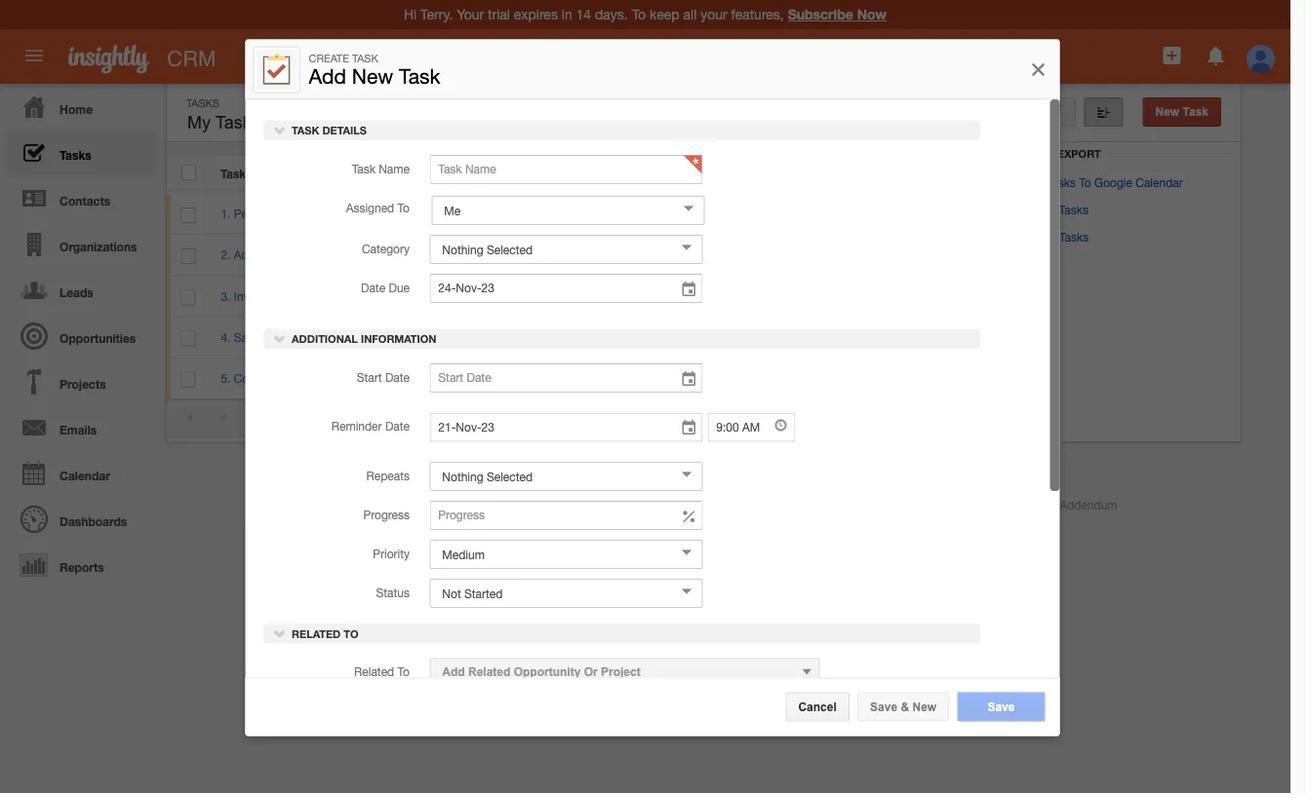 Task type: vqa. For each thing, say whether or not it's contained in the screenshot.
Contacts
yes



Task type: describe. For each thing, give the bounding box(es) containing it.
my tasks button
[[182, 108, 278, 138]]

save for save & new
[[870, 701, 898, 714]]

and
[[346, 372, 365, 386]]

0% complete image for account
[[292, 212, 408, 216]]

add tasks to google calendar
[[1018, 176, 1183, 189]]

information
[[360, 333, 436, 346]]

4. save your emails link
[[221, 331, 333, 344]]

subscribe now link
[[788, 6, 887, 22]]

1 column header from the left
[[767, 155, 801, 192]]

your right to
[[295, 372, 318, 386]]

processing
[[998, 498, 1057, 512]]

percent
[[291, 167, 335, 180]]

tasks up import tasks
[[1046, 176, 1076, 189]]

leads
[[60, 286, 93, 299]]

5.
[[221, 372, 231, 386]]

bin
[[1078, 124, 1097, 137]]

not
[[712, 331, 731, 344]]

0 vertical spatial calendar
[[1136, 176, 1183, 189]]

customer
[[290, 498, 341, 512]]

tasks right my
[[215, 113, 260, 133]]

1 terry turtle cell from the left
[[423, 318, 495, 359]]

reports
[[60, 561, 104, 575]]

android app
[[504, 498, 570, 512]]

Reminder Date text field
[[429, 413, 702, 442]]

dashboards link
[[5, 496, 156, 542]]

3 press ctrl + space to group column header from the left
[[942, 155, 991, 192]]

Start Date text field
[[429, 364, 702, 393]]

create
[[309, 52, 349, 65]]

start
[[356, 371, 381, 384]]

time field image
[[774, 419, 787, 433]]

4.
[[221, 331, 231, 344]]

status
[[376, 586, 409, 600]]

close image
[[1029, 58, 1048, 82]]

add tasks to google calendar link
[[1005, 176, 1183, 189]]

0 horizontal spatial save
[[234, 331, 260, 344]]

new task link
[[1143, 98, 1221, 127]]

2 column header from the left
[[801, 155, 835, 192]]

project
[[600, 666, 640, 679]]

0 vertical spatial related to
[[288, 628, 358, 641]]

export tasks link
[[1005, 230, 1089, 244]]

opportunity
[[513, 666, 580, 679]]

new task
[[1155, 105, 1209, 119]]

0 horizontal spatial related
[[291, 628, 340, 641]]

indicator
[[395, 167, 445, 180]]

your for add
[[259, 248, 282, 262]]

chevron down image for related to
[[273, 627, 286, 641]]

now
[[857, 6, 887, 22]]

row containing 5. connect to your files and apps
[[167, 359, 992, 400]]

show sidebar image
[[1097, 105, 1111, 119]]

2. add your customers
[[221, 248, 340, 262]]

customer support link
[[290, 498, 387, 512]]

navigation containing home
[[0, 84, 156, 588]]

recycle bin link
[[1005, 124, 1107, 137]]

additional information
[[288, 333, 436, 346]]

reports link
[[5, 542, 156, 588]]

data processing addendum link
[[971, 498, 1117, 512]]

organizations
[[60, 240, 137, 254]]

apps
[[369, 372, 395, 386]]

emails
[[289, 331, 323, 344]]

task details
[[288, 124, 366, 137]]

not started
[[712, 331, 772, 344]]

1 horizontal spatial related
[[354, 666, 394, 680]]

add up import tasks link
[[1022, 176, 1043, 189]]

blog link
[[407, 498, 431, 512]]

import / export
[[1005, 147, 1101, 160]]

reminder
[[331, 420, 381, 434]]

cancel
[[798, 701, 837, 714]]

started
[[734, 331, 772, 344]]

due inside 'add new task' dialog
[[388, 281, 409, 294]]

contacts link
[[5, 176, 156, 221]]

Search all data.... text field
[[483, 41, 867, 76]]

dashboards
[[60, 515, 127, 529]]

/
[[1050, 147, 1054, 160]]

date field image for start date
[[680, 370, 697, 389]]

Task Name text field
[[429, 155, 702, 184]]

start date
[[356, 371, 409, 384]]

leads link
[[5, 267, 156, 313]]

2 terry turtle cell from the left
[[626, 318, 698, 359]]

account
[[324, 207, 366, 221]]

complete
[[338, 167, 392, 180]]

personalize
[[234, 207, 294, 221]]

following image
[[910, 288, 928, 307]]

blog
[[407, 498, 431, 512]]

tasks up the contacts link
[[60, 148, 91, 162]]

subscribe
[[788, 6, 853, 22]]

your for save
[[263, 331, 286, 344]]

3 date field image from the top
[[680, 419, 697, 438]]

add inside create task add new task
[[309, 64, 346, 88]]

1
[[351, 410, 358, 424]]

add left opportunity
[[442, 666, 464, 679]]

row containing task name
[[167, 155, 991, 192]]

google
[[1094, 176, 1132, 189]]

tasks down add tasks to google calendar link
[[1059, 203, 1089, 217]]

import tasks link
[[1005, 203, 1089, 217]]

4. save your emails
[[221, 331, 323, 344]]

related inside add related opportunity or project link
[[468, 666, 510, 679]]

save & new button
[[858, 693, 949, 722]]

additional
[[291, 333, 357, 346]]

data
[[971, 498, 995, 512]]

or
[[583, 666, 597, 679]]

api link
[[450, 498, 468, 512]]

recycle
[[1024, 124, 1075, 137]]

crm
[[167, 46, 216, 71]]

3.
[[221, 290, 231, 303]]

row containing 1. personalize your account
[[167, 194, 992, 235]]

date field image for date due
[[680, 280, 697, 299]]

export tasks
[[1018, 230, 1089, 244]]

following image for 2. add your customers
[[910, 247, 928, 266]]

iphone
[[691, 498, 727, 512]]

app for iphone app
[[730, 498, 752, 512]]



Task type: locate. For each thing, give the bounding box(es) containing it.
1 vertical spatial chevron down image
[[273, 627, 286, 641]]

2 horizontal spatial related
[[468, 666, 510, 679]]

1 horizontal spatial name
[[378, 162, 409, 175]]

connect
[[234, 372, 278, 386]]

to
[[1079, 176, 1091, 189], [397, 201, 409, 214], [343, 628, 358, 641], [397, 666, 409, 680]]

organizations link
[[5, 221, 156, 267]]

priority
[[372, 547, 409, 561]]

0 horizontal spatial new
[[352, 64, 393, 88]]

your
[[297, 207, 320, 221], [259, 248, 282, 262], [265, 290, 288, 303], [263, 331, 286, 344], [295, 372, 318, 386]]

date due
[[508, 167, 560, 180], [360, 281, 409, 294]]

2 date field image from the top
[[680, 370, 697, 389]]

name up assigned to
[[378, 162, 409, 175]]

row
[[167, 155, 991, 192], [167, 194, 992, 235], [167, 235, 992, 276], [167, 276, 992, 318], [167, 318, 992, 359], [167, 359, 992, 400]]

1 vertical spatial date due
[[360, 281, 409, 294]]

calendar link
[[5, 451, 156, 496]]

import tasks
[[1018, 203, 1089, 217]]

of
[[338, 410, 348, 424]]

new
[[352, 64, 393, 88], [1155, 105, 1179, 119], [912, 701, 937, 714]]

add up the "task details"
[[309, 64, 346, 88]]

chevron down image
[[273, 332, 286, 346]]

2 horizontal spatial new
[[1155, 105, 1179, 119]]

your for personalize
[[297, 207, 320, 221]]

1 following image from the top
[[910, 206, 928, 224]]

0 horizontal spatial name
[[249, 167, 282, 180]]

1.
[[221, 207, 231, 221]]

save right &
[[988, 701, 1015, 714]]

app right android at left bottom
[[549, 498, 570, 512]]

create task add new task
[[309, 52, 440, 88]]

following image for 5. connect to your files and apps
[[910, 371, 928, 389]]

related to
[[288, 628, 358, 641], [354, 666, 409, 680]]

tasks link
[[5, 130, 156, 176]]

0 vertical spatial due
[[538, 167, 560, 180]]

4 following image from the top
[[910, 371, 928, 389]]

calendar right 'google'
[[1136, 176, 1183, 189]]

your for invite
[[265, 290, 288, 303]]

4 row from the top
[[167, 276, 992, 318]]

2 app from the left
[[730, 498, 752, 512]]

add right the 2.
[[234, 248, 255, 262]]

tasks my tasks
[[186, 97, 265, 133]]

1 horizontal spatial save
[[870, 701, 898, 714]]

opportunities
[[60, 332, 136, 345]]

import for import tasks
[[1022, 203, 1056, 217]]

0 vertical spatial new
[[352, 64, 393, 88]]

1 row from the top
[[167, 155, 991, 192]]

0 horizontal spatial terry turtle cell
[[423, 318, 495, 359]]

date due inside 'add new task' dialog
[[360, 281, 409, 294]]

0 vertical spatial chevron down image
[[273, 123, 286, 137]]

your left emails
[[263, 331, 286, 344]]

row containing 3. invite your team
[[167, 276, 992, 318]]

save for save button
[[988, 701, 1015, 714]]

row containing 2. add your customers
[[167, 235, 992, 276]]

0% complete image
[[292, 212, 408, 216], [292, 253, 408, 257], [292, 336, 408, 340], [292, 377, 408, 381]]

0 vertical spatial date due
[[508, 167, 560, 180]]

1 horizontal spatial app
[[730, 498, 752, 512]]

0 vertical spatial import
[[1005, 147, 1047, 160]]

1 horizontal spatial export
[[1057, 147, 1101, 160]]

android app link
[[488, 498, 570, 512]]

Progress text field
[[429, 501, 702, 531]]

projects link
[[5, 359, 156, 405]]

new right &
[[912, 701, 937, 714]]

opportunities link
[[5, 313, 156, 359]]

none text field inside 'add new task' dialog
[[707, 413, 795, 442]]

3. invite your team link
[[221, 290, 327, 303]]

import
[[1005, 147, 1047, 160], [1022, 203, 1056, 217]]

import for import / export
[[1005, 147, 1047, 160]]

addendum
[[1060, 498, 1117, 512]]

export down bin
[[1057, 147, 1101, 160]]

None checkbox
[[181, 249, 196, 264], [181, 290, 196, 306], [181, 372, 196, 388], [181, 249, 196, 264], [181, 290, 196, 306], [181, 372, 196, 388]]

1 date field image from the top
[[680, 280, 697, 299]]

0 vertical spatial export
[[1057, 147, 1101, 160]]

navigation
[[0, 84, 156, 588]]

column header
[[767, 155, 801, 192], [801, 155, 835, 192]]

tasks
[[186, 97, 219, 109], [215, 113, 260, 133], [60, 148, 91, 162], [1046, 176, 1076, 189], [1059, 203, 1089, 217], [1059, 230, 1089, 244]]

1 horizontal spatial due
[[538, 167, 560, 180]]

save
[[234, 331, 260, 344], [870, 701, 898, 714], [988, 701, 1015, 714]]

2. add your customers link
[[221, 248, 350, 262]]

app
[[549, 498, 570, 512], [730, 498, 752, 512]]

task
[[352, 52, 378, 65], [399, 64, 440, 88], [1183, 105, 1209, 119], [291, 124, 319, 137], [351, 162, 375, 175], [220, 167, 246, 180], [640, 167, 665, 180]]

home link
[[5, 84, 156, 130]]

new right show sidebar image
[[1155, 105, 1179, 119]]

1 chevron down image from the top
[[273, 123, 286, 137]]

files
[[321, 372, 342, 386]]

2 vertical spatial date field image
[[680, 419, 697, 438]]

save right 4.
[[234, 331, 260, 344]]

3 row from the top
[[167, 235, 992, 276]]

assigned
[[345, 201, 394, 214]]

save & new
[[870, 701, 937, 714]]

name up personalize
[[249, 167, 282, 180]]

recycle bin
[[1024, 124, 1097, 137]]

iphone app
[[691, 498, 752, 512]]

subscribe now
[[788, 6, 887, 22]]

5 row from the top
[[167, 318, 992, 359]]

row group containing 1. personalize your account
[[167, 194, 992, 400]]

terry
[[438, 207, 463, 221], [641, 207, 666, 221], [438, 248, 463, 262], [641, 248, 666, 262], [438, 290, 463, 303], [641, 290, 666, 303], [438, 331, 463, 344], [641, 331, 666, 344], [438, 372, 463, 386], [641, 372, 666, 386]]

Search this list... text field
[[638, 98, 857, 127]]

contacts
[[60, 194, 110, 208]]

3 following image from the top
[[910, 329, 928, 348]]

terry turtle cell
[[423, 318, 495, 359], [626, 318, 698, 359]]

your up 3. invite your team
[[259, 248, 282, 262]]

6 row from the top
[[167, 359, 992, 400]]

related
[[291, 628, 340, 641], [354, 666, 394, 680], [468, 666, 510, 679]]

1 vertical spatial due
[[388, 281, 409, 294]]

task owner
[[640, 167, 706, 180]]

0 horizontal spatial calendar
[[60, 469, 110, 483]]

api
[[450, 498, 468, 512]]

row group
[[167, 194, 992, 400]]

2 chevron down image from the top
[[273, 627, 286, 641]]

cancel button
[[786, 693, 849, 722]]

add related opportunity or project
[[442, 666, 640, 679]]

1. personalize your account
[[221, 207, 366, 221]]

2 following image from the top
[[910, 247, 928, 266]]

import up export tasks link
[[1022, 203, 1056, 217]]

1 horizontal spatial terry turtle cell
[[626, 318, 698, 359]]

new right create
[[352, 64, 393, 88]]

None checkbox
[[181, 165, 196, 181], [181, 208, 196, 223], [181, 331, 196, 347], [181, 165, 196, 181], [181, 208, 196, 223], [181, 331, 196, 347]]

tasks up my
[[186, 97, 219, 109]]

percent field image
[[680, 507, 697, 527]]

date field image up "not started" cell
[[680, 280, 697, 299]]

following image for 4. save your emails
[[910, 329, 928, 348]]

date field image
[[680, 280, 697, 299], [680, 370, 697, 389], [680, 419, 697, 438]]

details
[[322, 124, 366, 137]]

new inside button
[[912, 701, 937, 714]]

home
[[60, 102, 93, 116]]

task name
[[351, 162, 409, 175]]

new inside create task add new task
[[352, 64, 393, 88]]

your left the account at top left
[[297, 207, 320, 221]]

2 horizontal spatial save
[[988, 701, 1015, 714]]

None text field
[[707, 413, 795, 442]]

team
[[291, 290, 318, 303]]

category
[[361, 242, 409, 255]]

following image
[[910, 206, 928, 224], [910, 247, 928, 266], [910, 329, 928, 348], [910, 371, 928, 389]]

my
[[187, 113, 211, 133]]

1 vertical spatial date field image
[[680, 370, 697, 389]]

android
[[504, 498, 545, 512]]

0 vertical spatial date field image
[[680, 280, 697, 299]]

app for android app
[[549, 498, 570, 512]]

name for task name
[[378, 162, 409, 175]]

1 vertical spatial import
[[1022, 203, 1056, 217]]

app right iphone
[[730, 498, 752, 512]]

projects
[[60, 377, 106, 391]]

invite
[[234, 290, 262, 303]]

chevron down image
[[273, 123, 286, 137], [273, 627, 286, 641]]

new inside "link"
[[1155, 105, 1179, 119]]

following image for 1. personalize your account
[[910, 206, 928, 224]]

5. connect to your files and apps
[[221, 372, 395, 386]]

import left /
[[1005, 147, 1047, 160]]

0 horizontal spatial export
[[1022, 230, 1056, 244]]

reminder date
[[331, 420, 409, 434]]

due
[[538, 167, 560, 180], [388, 281, 409, 294]]

chevron down image for task details
[[273, 123, 286, 137]]

2 row from the top
[[167, 194, 992, 235]]

your left team
[[265, 290, 288, 303]]

add
[[309, 64, 346, 88], [1022, 176, 1043, 189], [234, 248, 255, 262], [442, 666, 464, 679]]

2 0% complete image from the top
[[292, 253, 408, 257]]

add related opportunity or project link
[[429, 659, 819, 684]]

cell
[[494, 194, 626, 235], [697, 194, 768, 235], [768, 194, 802, 235], [802, 194, 836, 235], [836, 194, 894, 235], [943, 194, 992, 235], [494, 235, 626, 276], [697, 235, 768, 276], [768, 235, 802, 276], [802, 235, 836, 276], [836, 235, 894, 276], [943, 235, 992, 276], [494, 276, 626, 318], [697, 276, 768, 318], [768, 276, 802, 318], [802, 276, 836, 318], [836, 276, 894, 318], [943, 276, 992, 318], [494, 318, 626, 359], [768, 318, 802, 359], [802, 318, 836, 359], [836, 318, 894, 359], [494, 359, 626, 400], [697, 359, 768, 400], [768, 359, 802, 400], [802, 359, 836, 400], [836, 359, 894, 400], [943, 359, 992, 400]]

1 horizontal spatial calendar
[[1136, 176, 1183, 189]]

2 press ctrl + space to group column header from the left
[[893, 155, 942, 192]]

0 horizontal spatial due
[[388, 281, 409, 294]]

1 horizontal spatial new
[[912, 701, 937, 714]]

1 vertical spatial calendar
[[60, 469, 110, 483]]

calendar up 'dashboards' "link"
[[60, 469, 110, 483]]

date field image down "not started" cell
[[680, 370, 697, 389]]

owner
[[669, 167, 706, 180]]

add new task dialog
[[245, 40, 1060, 794]]

1 horizontal spatial date due
[[508, 167, 560, 180]]

emails
[[60, 423, 97, 437]]

1 vertical spatial new
[[1155, 105, 1179, 119]]

3 0% complete image from the top
[[292, 336, 408, 340]]

notifications image
[[1204, 44, 1228, 67]]

customers
[[285, 248, 340, 262]]

2.
[[221, 248, 231, 262]]

terry turtle link
[[438, 207, 495, 221], [641, 207, 698, 221], [438, 248, 495, 262], [641, 248, 698, 262], [438, 290, 495, 303], [641, 290, 698, 303], [438, 372, 495, 386], [641, 372, 698, 386]]

Date Due text field
[[429, 274, 702, 303]]

not started cell
[[697, 318, 772, 359]]

1 vertical spatial related to
[[354, 666, 409, 680]]

data processing addendum
[[971, 498, 1117, 512]]

0% complete image for your
[[292, 377, 408, 381]]

4 0% complete image from the top
[[292, 377, 408, 381]]

turtle
[[467, 207, 495, 221], [669, 207, 698, 221], [467, 248, 495, 262], [669, 248, 698, 262], [467, 290, 495, 303], [669, 290, 698, 303], [467, 331, 495, 344], [669, 331, 698, 344], [467, 372, 495, 386], [669, 372, 698, 386]]

0% complete image for emails
[[292, 336, 408, 340]]

progress
[[363, 508, 409, 522]]

0% complete image for customers
[[292, 253, 408, 257]]

save left &
[[870, 701, 898, 714]]

0 horizontal spatial date due
[[360, 281, 409, 294]]

row containing 4. save your emails
[[167, 318, 992, 359]]

1 0% complete image from the top
[[292, 212, 408, 216]]

1 press ctrl + space to group column header from the left
[[835, 155, 893, 192]]

1. personalize your account link
[[221, 207, 376, 221]]

export down import tasks link
[[1022, 230, 1056, 244]]

calendar
[[1136, 176, 1183, 189], [60, 469, 110, 483]]

task inside "link"
[[1183, 105, 1209, 119]]

save button
[[957, 693, 1045, 722]]

2 vertical spatial new
[[912, 701, 937, 714]]

name inside row
[[249, 167, 282, 180]]

date field image up iphone
[[680, 419, 697, 438]]

press ctrl + space to group column header
[[835, 155, 893, 192], [893, 155, 942, 192], [942, 155, 991, 192]]

&
[[901, 701, 909, 714]]

0 horizontal spatial app
[[549, 498, 570, 512]]

customer support
[[290, 498, 387, 512]]

name for task name percent complete indicator
[[249, 167, 282, 180]]

1 vertical spatial export
[[1022, 230, 1056, 244]]

5. connect to your files and apps link
[[221, 372, 404, 386]]

name inside 'add new task' dialog
[[378, 162, 409, 175]]

tasks down import tasks
[[1059, 230, 1089, 244]]

1 app from the left
[[549, 498, 570, 512]]



